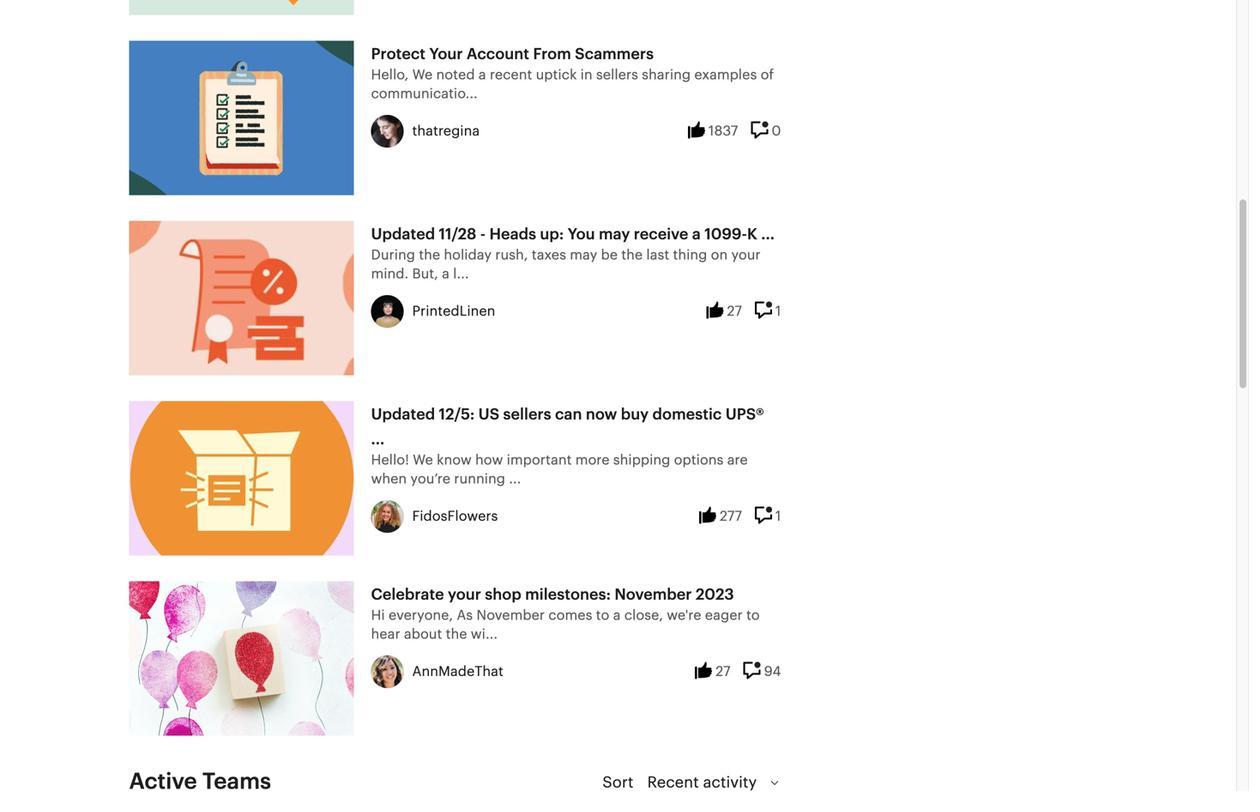 Task type: vqa. For each thing, say whether or not it's contained in the screenshot.
close,
yes



Task type: locate. For each thing, give the bounding box(es) containing it.
2 1 from the top
[[776, 510, 781, 523]]

replies element containing 94
[[743, 662, 781, 681]]

0 horizontal spatial to
[[596, 609, 610, 622]]

the up but,
[[419, 248, 440, 262]]

november up close,
[[615, 587, 692, 603]]

0 vertical spatial november
[[615, 587, 692, 603]]

be
[[601, 248, 618, 262]]

may down 'you'
[[570, 248, 597, 262]]

0 vertical spatial reply element
[[755, 302, 781, 321]]

thatregina link
[[412, 122, 480, 141]]

annmadethat link
[[412, 662, 504, 681]]

running
[[454, 472, 505, 486]]

2 reply element from the top
[[755, 507, 781, 526]]

... up 'hello!'
[[371, 432, 385, 447]]

2 horizontal spatial ...
[[761, 227, 775, 242]]

27
[[727, 305, 742, 318], [716, 665, 731, 679]]

may
[[599, 227, 630, 242], [570, 248, 597, 262]]

replies element containing 0
[[751, 122, 781, 141]]

sellers down scammers
[[596, 68, 638, 82]]

1 horizontal spatial the
[[446, 628, 467, 641]]

noted
[[436, 68, 475, 82]]

eager
[[705, 609, 743, 622]]

us
[[478, 407, 500, 423]]

likes element containing 277
[[699, 507, 742, 526]]

last
[[646, 248, 669, 262]]

updated 12/5: us sellers can now buy domestic ups® ... hello! we know how important more shipping options are when you're running ...
[[371, 407, 764, 486]]

0 vertical spatial may
[[599, 227, 630, 242]]

... right the k
[[761, 227, 775, 242]]

1 horizontal spatial your
[[731, 248, 761, 262]]

your down the k
[[731, 248, 761, 262]]

1 vertical spatial may
[[570, 248, 597, 262]]

sellers
[[596, 68, 638, 82], [503, 407, 551, 423]]

11/28
[[439, 227, 476, 242]]

we up you're
[[413, 453, 433, 467]]

close,
[[624, 609, 663, 622]]

27 for updated 11/28 - heads up: you may receive a 1099-k ...
[[727, 305, 742, 318]]

likes element down are
[[699, 507, 742, 526]]

1 horizontal spatial sellers
[[596, 68, 638, 82]]

0 vertical spatial sellers
[[596, 68, 638, 82]]

1 horizontal spatial ...
[[509, 472, 521, 486]]

etsy insights: crafting customer communication element
[[129, 0, 354, 15]]

may up be
[[599, 227, 630, 242]]

updated up 'hello!'
[[371, 407, 435, 423]]

updated 11/28 - heads up: you may receive a 1099-k ... link
[[371, 227, 775, 242]]

0 horizontal spatial your
[[448, 587, 481, 603]]

likes element
[[688, 122, 738, 141], [706, 302, 742, 321], [699, 507, 742, 526], [695, 662, 731, 681]]

thing
[[673, 248, 707, 262]]

updated
[[371, 227, 435, 242], [371, 407, 435, 423]]

1 vertical spatial 27
[[716, 665, 731, 679]]

0 vertical spatial your
[[731, 248, 761, 262]]

0 vertical spatial updated
[[371, 227, 435, 242]]

on
[[711, 248, 728, 262]]

november down "shop"
[[477, 609, 545, 622]]

a
[[479, 68, 486, 82], [692, 227, 701, 242], [442, 267, 450, 281], [613, 609, 621, 622]]

the right be
[[621, 248, 643, 262]]

updated inside updated 11/28 - heads up: you may receive a 1099-k ... during the holiday rush, taxes may be the last thing on your mind. but, a l...
[[371, 227, 435, 242]]

updated 12/5: us sellers can now buy domestic ups® shipping labels on etsy! element
[[129, 401, 354, 556]]

0 horizontal spatial ...
[[371, 432, 385, 447]]

updated inside the updated 12/5: us sellers can now buy domestic ups® ... hello! we know how important more shipping options are when you're running ...
[[371, 407, 435, 423]]

1 vertical spatial reply element
[[755, 507, 781, 526]]

fidosflowers link
[[412, 507, 498, 526]]

heading
[[129, 769, 271, 791]]

1 vertical spatial replies element
[[743, 662, 781, 681]]

to
[[596, 609, 610, 622], [746, 609, 760, 622]]

likes element containing 1837
[[688, 122, 738, 141]]

the inside 'celebrate your shop milestones: november 2023 hi everyone, as november comes to a close, we're eager to hear about the wi...'
[[446, 628, 467, 641]]

up:
[[540, 227, 564, 242]]

replies element
[[751, 122, 781, 141], [743, 662, 781, 681]]

we up communicatio...
[[412, 68, 433, 82]]

heads
[[489, 227, 536, 242]]

reply element right 277
[[755, 507, 781, 526]]

mind.
[[371, 267, 409, 281]]

k
[[747, 227, 757, 242]]

27 for celebrate your shop milestones: november 2023
[[716, 665, 731, 679]]

shop
[[485, 587, 521, 603]]

everyone,
[[389, 609, 453, 622]]

updated up during
[[371, 227, 435, 242]]

reply element for updated 12/5: us sellers can now buy domestic ups® ...
[[755, 507, 781, 526]]

-
[[480, 227, 486, 242]]

buy
[[621, 407, 649, 423]]

in
[[581, 68, 593, 82]]

your
[[429, 47, 463, 62]]

0 vertical spatial we
[[412, 68, 433, 82]]

1 1 from the top
[[776, 305, 781, 318]]

reply element down the k
[[755, 302, 781, 321]]

your inside updated 11/28 - heads up: you may receive a 1099-k ... during the holiday rush, taxes may be the last thing on your mind. but, a l...
[[731, 248, 761, 262]]

from
[[533, 47, 571, 62]]

likes element down examples
[[688, 122, 738, 141]]

printedlinen link
[[412, 302, 495, 321]]

comes
[[548, 609, 592, 622]]

a down account
[[479, 68, 486, 82]]

we
[[412, 68, 433, 82], [413, 453, 433, 467]]

1 for updated 11/28 - heads up: you may receive a 1099-k ...
[[776, 305, 781, 318]]

but,
[[412, 267, 438, 281]]

a left close,
[[613, 609, 621, 622]]

94
[[764, 665, 781, 679]]

can
[[555, 407, 582, 423]]

updated for updated 12/5: us sellers can now buy domestic ups® ...
[[371, 407, 435, 423]]

1 vertical spatial 1
[[776, 510, 781, 523]]

... down important
[[509, 472, 521, 486]]

likes element down on
[[706, 302, 742, 321]]

1 to from the left
[[596, 609, 610, 622]]

1 horizontal spatial november
[[615, 587, 692, 603]]

to right comes
[[596, 609, 610, 622]]

the
[[419, 248, 440, 262], [621, 248, 643, 262], [446, 628, 467, 641]]

protect
[[371, 47, 426, 62]]

to right 'eager'
[[746, 609, 760, 622]]

reply element
[[755, 302, 781, 321], [755, 507, 781, 526]]

your
[[731, 248, 761, 262], [448, 587, 481, 603]]

a up thing
[[692, 227, 701, 242]]

1 vertical spatial your
[[448, 587, 481, 603]]

sellers right us
[[503, 407, 551, 423]]

taxes
[[532, 248, 566, 262]]

1 vertical spatial sellers
[[503, 407, 551, 423]]

celebrate your shop milestones: november 2023 link
[[371, 587, 734, 603]]

1 reply element from the top
[[755, 302, 781, 321]]

milestones:
[[525, 587, 611, 603]]

ups®
[[726, 407, 764, 423]]

the for milestones:
[[446, 628, 467, 641]]

1 vertical spatial ...
[[371, 432, 385, 447]]

examples
[[694, 68, 757, 82]]

hello,
[[371, 68, 409, 82]]

1 updated from the top
[[371, 227, 435, 242]]

scammers
[[575, 47, 654, 62]]

1
[[776, 305, 781, 318], [776, 510, 781, 523]]

0 vertical spatial replies element
[[751, 122, 781, 141]]

know
[[437, 453, 472, 467]]

wi...
[[471, 628, 498, 641]]

1 vertical spatial updated
[[371, 407, 435, 423]]

now
[[586, 407, 617, 423]]

0 horizontal spatial may
[[570, 248, 597, 262]]

replies element for protect your account from scammers
[[751, 122, 781, 141]]

shipping
[[613, 453, 670, 467]]

november
[[615, 587, 692, 603], [477, 609, 545, 622]]

1 horizontal spatial to
[[746, 609, 760, 622]]

1837
[[709, 124, 738, 138]]

sellers inside the updated 12/5: us sellers can now buy domestic ups® ... hello! we know how important more shipping options are when you're running ...
[[503, 407, 551, 423]]

0 vertical spatial 1
[[776, 305, 781, 318]]

annmadethat image
[[371, 655, 404, 688]]

annmadethat
[[412, 665, 504, 679]]

as
[[457, 609, 473, 622]]

your up "as"
[[448, 587, 481, 603]]

1 vertical spatial we
[[413, 453, 433, 467]]

2 updated from the top
[[371, 407, 435, 423]]

27 down on
[[727, 305, 742, 318]]

2 horizontal spatial the
[[621, 248, 643, 262]]

likes element down 'eager'
[[695, 662, 731, 681]]

the down "as"
[[446, 628, 467, 641]]

updated 12/5: us sellers can now buy domestic ups® ... link
[[371, 407, 764, 447]]

a inside 'celebrate your shop milestones: november 2023 hi everyone, as november comes to a close, we're eager to hear about the wi...'
[[613, 609, 621, 622]]

0
[[772, 124, 781, 138]]

27 left 94
[[716, 665, 731, 679]]

...
[[761, 227, 775, 242], [371, 432, 385, 447], [509, 472, 521, 486]]

1 vertical spatial november
[[477, 609, 545, 622]]

0 horizontal spatial sellers
[[503, 407, 551, 423]]

updated 11/28 - heads up: you may receive a 1099-k ... during the holiday rush, taxes may be the last thing on your mind. but, a l...
[[371, 227, 775, 281]]

protect your account from scammers hello, we noted a recent uptick in sellers sharing examples of communicatio...
[[371, 47, 774, 101]]

0 vertical spatial ...
[[761, 227, 775, 242]]

0 vertical spatial 27
[[727, 305, 742, 318]]



Task type: describe. For each thing, give the bounding box(es) containing it.
the for heads
[[621, 248, 643, 262]]

updated 11/28 - heads up: you may receive a 1099-k form from etsy this year element
[[129, 221, 354, 375]]

thatregina image
[[371, 115, 404, 148]]

printedlinen
[[412, 305, 495, 318]]

options
[[674, 453, 724, 467]]

your inside 'celebrate your shop milestones: november 2023 hi everyone, as november comes to a close, we're eager to hear about the wi...'
[[448, 587, 481, 603]]

sort
[[602, 775, 634, 791]]

hello!
[[371, 453, 409, 467]]

are
[[727, 453, 748, 467]]

2023
[[696, 587, 734, 603]]

likes element for celebrate your shop milestones: november 2023
[[695, 662, 731, 681]]

2 to from the left
[[746, 609, 760, 622]]

a inside protect your account from scammers hello, we noted a recent uptick in sellers sharing examples of communicatio...
[[479, 68, 486, 82]]

we inside protect your account from scammers hello, we noted a recent uptick in sellers sharing examples of communicatio...
[[412, 68, 433, 82]]

... inside updated 11/28 - heads up: you may receive a 1099-k ... during the holiday rush, taxes may be the last thing on your mind. but, a l...
[[761, 227, 775, 242]]

fidosflowers image
[[371, 500, 404, 533]]

likes element for updated 12/5: us sellers can now buy domestic ups® ...
[[699, 507, 742, 526]]

sellers inside protect your account from scammers hello, we noted a recent uptick in sellers sharing examples of communicatio...
[[596, 68, 638, 82]]

fidosflowers
[[412, 510, 498, 523]]

celebrate your shop milestones: november 2023 element
[[129, 581, 354, 736]]

likes element for protect your account from scammers
[[688, 122, 738, 141]]

how
[[475, 453, 503, 467]]

recent
[[490, 68, 532, 82]]

you're
[[410, 472, 450, 486]]

celebrate
[[371, 587, 444, 603]]

1 for updated 12/5: us sellers can now buy domestic ups® ...
[[776, 510, 781, 523]]

we inside the updated 12/5: us sellers can now buy domestic ups® ... hello! we know how important more shipping options are when you're running ...
[[413, 453, 433, 467]]

you
[[568, 227, 595, 242]]

sharing
[[642, 68, 691, 82]]

likes element for updated 11/28 - heads up: you may receive a 1099-k ...
[[706, 302, 742, 321]]

277
[[720, 510, 742, 523]]

0 horizontal spatial november
[[477, 609, 545, 622]]

account
[[467, 47, 529, 62]]

1 horizontal spatial may
[[599, 227, 630, 242]]

more
[[575, 453, 610, 467]]

2 vertical spatial ...
[[509, 472, 521, 486]]

reply element for updated 11/28 - heads up: you may receive a 1099-k ...
[[755, 302, 781, 321]]

rush,
[[495, 248, 528, 262]]

of
[[761, 68, 774, 82]]

hi
[[371, 609, 385, 622]]

a left l...
[[442, 267, 450, 281]]

domestic
[[653, 407, 722, 423]]

12/5:
[[439, 407, 475, 423]]

uptick
[[536, 68, 577, 82]]

replies element for celebrate your shop milestones: november 2023
[[743, 662, 781, 681]]

updated for updated 11/28 - heads up: you may receive a 1099-k ...
[[371, 227, 435, 242]]

protect your account from scammers element
[[129, 41, 354, 195]]

communicatio...
[[371, 87, 478, 101]]

l...
[[453, 267, 469, 281]]

protect your account from scammers link
[[371, 47, 654, 62]]

when
[[371, 472, 407, 486]]

printedlinen image
[[371, 295, 404, 328]]

hear
[[371, 628, 400, 641]]

holiday
[[444, 248, 492, 262]]

1099-
[[705, 227, 747, 242]]

thatregina
[[412, 124, 480, 138]]

during
[[371, 248, 415, 262]]

important
[[507, 453, 572, 467]]

about
[[404, 628, 442, 641]]

celebrate your shop milestones: november 2023 hi everyone, as november comes to a close, we're eager to hear about the wi...
[[371, 587, 760, 641]]

0 horizontal spatial the
[[419, 248, 440, 262]]

we're
[[667, 609, 701, 622]]

receive
[[634, 227, 688, 242]]



